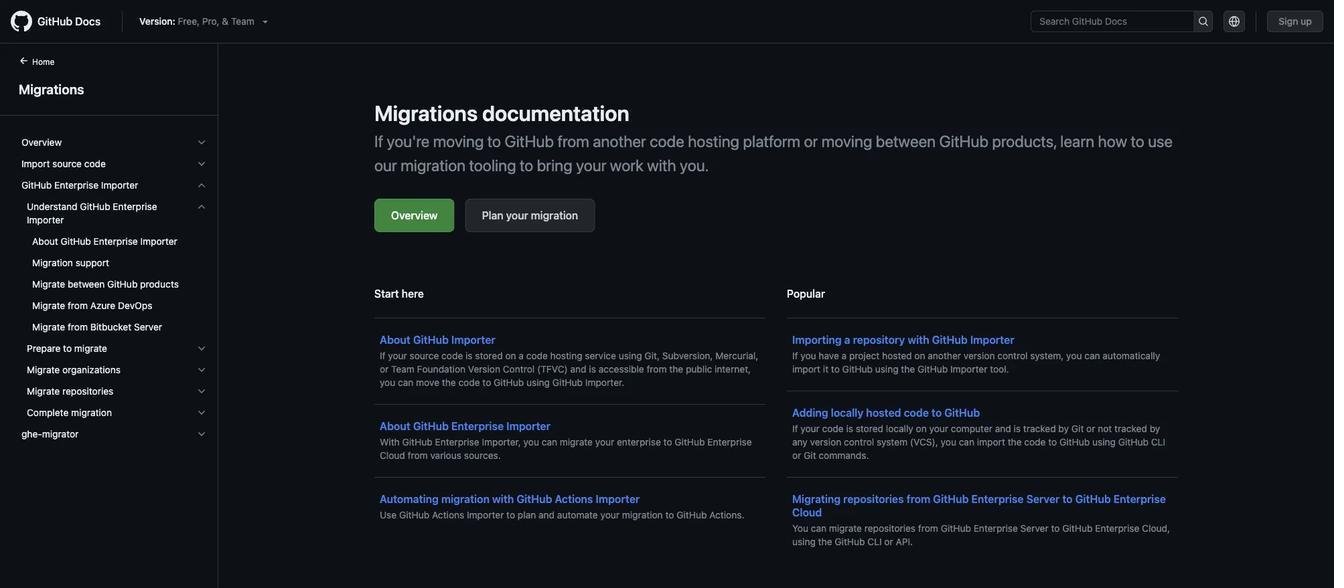 Task type: vqa. For each thing, say whether or not it's contained in the screenshot.
bottom version
yes



Task type: locate. For each thing, give the bounding box(es) containing it.
can left move
[[398, 378, 414, 389]]

products,
[[993, 132, 1057, 151]]

1 horizontal spatial import
[[977, 437, 1006, 448]]

sc 9kayk9 0 image inside migrate organizations dropdown button
[[196, 365, 207, 376]]

actions down automating
[[432, 510, 465, 521]]

importer inside the about github enterprise importer with github enterprise importer, you can migrate your enterprise to github enterprise cloud from various sources.
[[507, 420, 551, 433]]

search image
[[1199, 16, 1209, 27]]

sc 9kayk9 0 image inside import source code dropdown button
[[196, 159, 207, 170]]

migrations
[[19, 81, 84, 97], [375, 101, 478, 126]]

1 horizontal spatial git
[[1072, 424, 1084, 435]]

0 vertical spatial migrate
[[74, 343, 107, 354]]

migration
[[32, 258, 73, 269]]

migrate left the enterprise
[[560, 437, 593, 448]]

repositories
[[62, 386, 113, 397], [844, 493, 904, 506], [865, 524, 916, 535]]

0 horizontal spatial migrations
[[19, 81, 84, 97]]

1 vertical spatial and
[[996, 424, 1012, 435]]

cli inside migrating repositories from github enterprise server to github enterprise cloud you can migrate repositories from github enterprise server to github enterprise cloud, using the github cli or api.
[[868, 537, 882, 548]]

up
[[1301, 16, 1313, 27]]

you inside adding locally hosted code to github if your code is stored locally on your computer and is tracked by git or not tracked by any version control system (vcs), you can import the code to github using github cli or git commands.
[[941, 437, 957, 448]]

sc 9kayk9 0 image
[[196, 159, 207, 170], [196, 365, 207, 376], [196, 408, 207, 419]]

stored inside adding locally hosted code to github if your code is stored locally on your computer and is tracked by git or not tracked by any version control system (vcs), you can import the code to github using github cli or git commands.
[[856, 424, 884, 435]]

with left you.
[[647, 156, 677, 175]]

using down (tfvc)
[[527, 378, 550, 389]]

about down start here at the left of the page
[[380, 334, 411, 347]]

team right &
[[231, 16, 254, 27]]

locally up system
[[886, 424, 914, 435]]

1 horizontal spatial by
[[1150, 424, 1161, 435]]

migration support
[[32, 258, 109, 269]]

1 vertical spatial cloud
[[793, 507, 822, 520]]

about inside 'github enterprise importer' element
[[32, 236, 58, 247]]

your down adding
[[801, 424, 820, 435]]

import down computer
[[977, 437, 1006, 448]]

0 vertical spatial repositories
[[62, 386, 113, 397]]

sc 9kayk9 0 image for migrate organizations
[[196, 365, 207, 376]]

stored inside about github importer if your source code is stored on a code hosting service using git, subversion, mercurial, or team foundation version control (tfvc) and is accessible from the public internet, you can move the code to github using github importer.
[[475, 351, 503, 362]]

your up (vcs),
[[930, 424, 949, 435]]

sc 9kayk9 0 image for migrate repositories
[[196, 387, 207, 397]]

1 horizontal spatial source
[[410, 351, 439, 362]]

1 vertical spatial with
[[908, 334, 930, 347]]

1 sc 9kayk9 0 image from the top
[[196, 137, 207, 148]]

2 vertical spatial sc 9kayk9 0 image
[[196, 408, 207, 419]]

your right plan
[[506, 209, 528, 222]]

sc 9kayk9 0 image inside complete migration dropdown button
[[196, 408, 207, 419]]

repositories inside "dropdown button"
[[62, 386, 113, 397]]

with down sources.
[[492, 493, 514, 506]]

migrate up organizations
[[74, 343, 107, 354]]

0 horizontal spatial cli
[[868, 537, 882, 548]]

if up the our
[[375, 132, 383, 151]]

1 vertical spatial hosting
[[551, 351, 583, 362]]

1 vertical spatial overview
[[391, 209, 438, 222]]

1 horizontal spatial moving
[[822, 132, 873, 151]]

1 vertical spatial between
[[68, 279, 105, 290]]

can right the importer,
[[542, 437, 558, 448]]

1 vertical spatial control
[[844, 437, 875, 448]]

overview inside dropdown button
[[21, 137, 62, 148]]

import left the it on the bottom
[[793, 364, 821, 375]]

or right platform
[[804, 132, 818, 151]]

on inside adding locally hosted code to github if your code is stored locally on your computer and is tracked by git or not tracked by any version control system (vcs), you can import the code to github using github cli or git commands.
[[916, 424, 927, 435]]

1 vertical spatial version
[[810, 437, 842, 448]]

0 horizontal spatial source
[[52, 158, 82, 170]]

about for about github importer
[[380, 334, 411, 347]]

a up control
[[519, 351, 524, 362]]

sc 9kayk9 0 image inside migrate repositories "dropdown button"
[[196, 387, 207, 397]]

cloud down with at the bottom of page
[[380, 451, 405, 462]]

import source code button
[[16, 153, 212, 175]]

1 vertical spatial git
[[804, 451, 817, 462]]

or
[[804, 132, 818, 151], [380, 364, 389, 375], [1087, 424, 1096, 435], [793, 451, 802, 462], [885, 537, 894, 548]]

cloud
[[380, 451, 405, 462], [793, 507, 822, 520]]

0 horizontal spatial by
[[1059, 424, 1069, 435]]

migrations documentation if you're moving to github from another code hosting platform or moving between github products, learn how to use our migration tooling to bring your work with you.
[[375, 101, 1173, 175]]

2 vertical spatial repositories
[[865, 524, 916, 535]]

project
[[850, 351, 880, 362]]

1 sc 9kayk9 0 image from the top
[[196, 159, 207, 170]]

0 vertical spatial source
[[52, 158, 82, 170]]

1 vertical spatial about
[[380, 334, 411, 347]]

0 vertical spatial between
[[876, 132, 936, 151]]

2 horizontal spatial and
[[996, 424, 1012, 435]]

enterprise
[[617, 437, 661, 448]]

is up 'version'
[[466, 351, 473, 362]]

about github enterprise importer link
[[16, 231, 212, 253]]

0 vertical spatial actions
[[555, 493, 593, 506]]

1 horizontal spatial locally
[[886, 424, 914, 435]]

0 vertical spatial cli
[[1152, 437, 1166, 448]]

hosted down repository
[[883, 351, 912, 362]]

it
[[823, 364, 829, 375]]

1 vertical spatial another
[[928, 351, 962, 362]]

0 horizontal spatial overview
[[21, 137, 62, 148]]

subversion,
[[663, 351, 713, 362]]

adding locally hosted code to github if your code is stored locally on your computer and is tracked by git or not tracked by any version control system (vcs), you can import the code to github using github cli or git commands.
[[793, 407, 1166, 462]]

0 horizontal spatial team
[[231, 16, 254, 27]]

enterprise inside understand github enterprise importer
[[113, 201, 157, 212]]

1 vertical spatial sc 9kayk9 0 image
[[196, 365, 207, 376]]

locally right adding
[[831, 407, 864, 420]]

code inside migrations documentation if you're moving to github from another code hosting platform or moving between github products, learn how to use our migration tooling to bring your work with you.
[[650, 132, 685, 151]]

team left the foundation on the left of page
[[391, 364, 415, 375]]

0 vertical spatial migrations
[[19, 81, 84, 97]]

0 horizontal spatial locally
[[831, 407, 864, 420]]

1 horizontal spatial stored
[[856, 424, 884, 435]]

tracked left not
[[1024, 424, 1056, 435]]

importer down import source code dropdown button on the left top of page
[[101, 180, 138, 191]]

git
[[1072, 424, 1084, 435], [804, 451, 817, 462]]

understand github enterprise importer element containing understand github enterprise importer
[[11, 196, 218, 338]]

you right (vcs),
[[941, 437, 957, 448]]

0 vertical spatial team
[[231, 16, 254, 27]]

with inside automating migration with github actions importer use github actions importer to plan and automate your migration to github actions.
[[492, 493, 514, 506]]

can
[[1085, 351, 1101, 362], [398, 378, 414, 389], [542, 437, 558, 448], [959, 437, 975, 448], [811, 524, 827, 535]]

version:
[[139, 16, 175, 27]]

importer up automate
[[596, 493, 640, 506]]

0 horizontal spatial control
[[844, 437, 875, 448]]

your left work
[[576, 156, 607, 175]]

sc 9kayk9 0 image inside prepare to migrate dropdown button
[[196, 344, 207, 354]]

and down service
[[571, 364, 587, 375]]

adding
[[793, 407, 829, 420]]

import
[[21, 158, 50, 170]]

not
[[1098, 424, 1113, 435]]

2 github enterprise importer element from the top
[[11, 196, 218, 424]]

0 vertical spatial about
[[32, 236, 58, 247]]

migrate inside the about github enterprise importer with github enterprise importer, you can migrate your enterprise to github enterprise cloud from various sources.
[[560, 437, 593, 448]]

version up commands.
[[810, 437, 842, 448]]

plan your migration link
[[465, 199, 595, 233]]

migration support link
[[16, 253, 212, 274]]

1 horizontal spatial another
[[928, 351, 962, 362]]

sc 9kayk9 0 image inside ghe-migrator dropdown button
[[196, 429, 207, 440]]

1 horizontal spatial tracked
[[1115, 424, 1148, 435]]

if up any
[[793, 424, 798, 435]]

about inside the about github enterprise importer with github enterprise importer, you can migrate your enterprise to github enterprise cloud from various sources.
[[380, 420, 411, 433]]

3 sc 9kayk9 0 image from the top
[[196, 202, 207, 212]]

your inside migrations documentation if you're moving to github from another code hosting platform or moving between github products, learn how to use our migration tooling to bring your work with you.
[[576, 156, 607, 175]]

between
[[876, 132, 936, 151], [68, 279, 105, 290]]

1 horizontal spatial between
[[876, 132, 936, 151]]

0 horizontal spatial hosting
[[551, 351, 583, 362]]

importer up 'version'
[[452, 334, 496, 347]]

using
[[619, 351, 642, 362], [876, 364, 899, 375], [527, 378, 550, 389], [1093, 437, 1116, 448], [793, 537, 816, 548]]

with right repository
[[908, 334, 930, 347]]

or left the foundation on the left of page
[[380, 364, 389, 375]]

foundation
[[417, 364, 466, 375]]

github enterprise importer element
[[11, 175, 218, 424], [11, 196, 218, 424]]

on inside importing a repository with github importer if you have a project hosted on another version control system, you can automatically import it to github using the github importer tool.
[[915, 351, 926, 362]]

migrate inside migrate from bitbucket server link
[[32, 322, 65, 333]]

0 vertical spatial version
[[964, 351, 995, 362]]

free,
[[178, 16, 200, 27]]

control
[[503, 364, 535, 375]]

2 moving from the left
[[822, 132, 873, 151]]

move
[[416, 378, 440, 389]]

2 vertical spatial and
[[539, 510, 555, 521]]

sc 9kayk9 0 image inside overview dropdown button
[[196, 137, 207, 148]]

can right you
[[811, 524, 827, 535]]

sc 9kayk9 0 image for complete migration
[[196, 408, 207, 419]]

0 vertical spatial server
[[134, 322, 162, 333]]

between inside 'github enterprise importer' element
[[68, 279, 105, 290]]

0 horizontal spatial cloud
[[380, 451, 405, 462]]

your
[[576, 156, 607, 175], [506, 209, 528, 222], [388, 351, 407, 362], [801, 424, 820, 435], [930, 424, 949, 435], [596, 437, 615, 448], [601, 510, 620, 521]]

can down computer
[[959, 437, 975, 448]]

understand github enterprise importer element
[[11, 196, 218, 338], [11, 231, 218, 338]]

importer down understand
[[27, 215, 64, 226]]

server inside migrate from bitbucket server link
[[134, 322, 162, 333]]

control
[[998, 351, 1028, 362], [844, 437, 875, 448]]

2 sc 9kayk9 0 image from the top
[[196, 180, 207, 191]]

1 vertical spatial actions
[[432, 510, 465, 521]]

0 horizontal spatial actions
[[432, 510, 465, 521]]

another inside migrations documentation if you're moving to github from another code hosting platform or moving between github products, learn how to use our migration tooling to bring your work with you.
[[593, 132, 646, 151]]

using down not
[[1093, 437, 1116, 448]]

actions up automate
[[555, 493, 593, 506]]

migrations inside migrations documentation if you're moving to github from another code hosting platform or moving between github products, learn how to use our migration tooling to bring your work with you.
[[375, 101, 478, 126]]

to inside importing a repository with github importer if you have a project hosted on another version control system, you can automatically import it to github using the github importer tool.
[[831, 364, 840, 375]]

can left automatically
[[1085, 351, 1101, 362]]

you down importing
[[801, 351, 817, 362]]

0 vertical spatial hosting
[[688, 132, 740, 151]]

can inside the about github enterprise importer with github enterprise importer, you can migrate your enterprise to github enterprise cloud from various sources.
[[542, 437, 558, 448]]

2 horizontal spatial with
[[908, 334, 930, 347]]

1 vertical spatial source
[[410, 351, 439, 362]]

on for importing a repository with github importer
[[915, 351, 926, 362]]

1 vertical spatial hosted
[[867, 407, 902, 420]]

migrate inside migrate between github products link
[[32, 279, 65, 290]]

using down project
[[876, 364, 899, 375]]

use
[[1149, 132, 1173, 151]]

migrate organizations button
[[16, 360, 212, 381]]

4 sc 9kayk9 0 image from the top
[[196, 344, 207, 354]]

github
[[38, 15, 72, 28], [505, 132, 554, 151], [940, 132, 989, 151], [21, 180, 52, 191], [80, 201, 110, 212], [61, 236, 91, 247], [107, 279, 138, 290], [413, 334, 449, 347], [932, 334, 968, 347], [843, 364, 873, 375], [918, 364, 948, 375], [494, 378, 524, 389], [553, 378, 583, 389], [945, 407, 980, 420], [413, 420, 449, 433], [402, 437, 433, 448], [675, 437, 705, 448], [1060, 437, 1090, 448], [1119, 437, 1149, 448], [517, 493, 552, 506], [934, 493, 969, 506], [1076, 493, 1111, 506], [399, 510, 430, 521], [677, 510, 707, 521], [941, 524, 972, 535], [1063, 524, 1093, 535], [835, 537, 865, 548]]

git down any
[[804, 451, 817, 462]]

&
[[222, 16, 229, 27]]

on inside about github importer if your source code is stored on a code hosting service using git, subversion, mercurial, or team foundation version control (tfvc) and is accessible from the public internet, you can move the code to github using github importer.
[[506, 351, 516, 362]]

0 horizontal spatial import
[[793, 364, 821, 375]]

2 vertical spatial about
[[380, 420, 411, 433]]

git left not
[[1072, 424, 1084, 435]]

hosted up system
[[867, 407, 902, 420]]

version
[[468, 364, 501, 375]]

control inside adding locally hosted code to github if your code is stored locally on your computer and is tracked by git or not tracked by any version control system (vcs), you can import the code to github using github cli or git commands.
[[844, 437, 875, 448]]

3 sc 9kayk9 0 image from the top
[[196, 408, 207, 419]]

migration down you're
[[401, 156, 466, 175]]

can inside migrating repositories from github enterprise server to github enterprise cloud you can migrate repositories from github enterprise server to github enterprise cloud, using the github cli or api.
[[811, 524, 827, 535]]

0 horizontal spatial with
[[492, 493, 514, 506]]

import inside importing a repository with github importer if you have a project hosted on another version control system, you can automatically import it to github using the github importer tool.
[[793, 364, 821, 375]]

2 sc 9kayk9 0 image from the top
[[196, 365, 207, 376]]

0 horizontal spatial another
[[593, 132, 646, 151]]

overview down the our
[[391, 209, 438, 222]]

stored up system
[[856, 424, 884, 435]]

start here
[[375, 288, 424, 301]]

on right project
[[915, 351, 926, 362]]

migration down migrate repositories
[[71, 408, 112, 419]]

you right the importer,
[[524, 437, 539, 448]]

sc 9kayk9 0 image inside the understand github enterprise importer dropdown button
[[196, 202, 207, 212]]

migrate for migrate from bitbucket server
[[32, 322, 65, 333]]

from inside the about github enterprise importer with github enterprise importer, you can migrate your enterprise to github enterprise cloud from various sources.
[[408, 451, 428, 462]]

about up with at the bottom of page
[[380, 420, 411, 433]]

1 understand github enterprise importer element from the top
[[11, 196, 218, 338]]

cloud,
[[1143, 524, 1171, 535]]

your inside the about github enterprise importer with github enterprise importer, you can migrate your enterprise to github enterprise cloud from various sources.
[[596, 437, 615, 448]]

on up control
[[506, 351, 516, 362]]

1 horizontal spatial team
[[391, 364, 415, 375]]

about up 'migration'
[[32, 236, 58, 247]]

overview up import
[[21, 137, 62, 148]]

to inside dropdown button
[[63, 343, 72, 354]]

api.
[[896, 537, 913, 548]]

2 horizontal spatial migrate
[[829, 524, 862, 535]]

1 vertical spatial migrate
[[560, 437, 593, 448]]

migrator
[[42, 429, 79, 440]]

0 vertical spatial hosted
[[883, 351, 912, 362]]

your right automate
[[601, 510, 620, 521]]

cloud down the migrating
[[793, 507, 822, 520]]

migrate from bitbucket server
[[32, 322, 162, 333]]

sc 9kayk9 0 image for overview
[[196, 137, 207, 148]]

hosted
[[883, 351, 912, 362], [867, 407, 902, 420]]

5 sc 9kayk9 0 image from the top
[[196, 387, 207, 397]]

importer up the importer,
[[507, 420, 551, 433]]

automating
[[380, 493, 439, 506]]

and
[[571, 364, 587, 375], [996, 424, 1012, 435], [539, 510, 555, 521]]

0 horizontal spatial stored
[[475, 351, 503, 362]]

migration inside migrations documentation if you're moving to github from another code hosting platform or moving between github products, learn how to use our migration tooling to bring your work with you.
[[401, 156, 466, 175]]

version up tool.
[[964, 351, 995, 362]]

2 by from the left
[[1150, 424, 1161, 435]]

migrations down home link
[[19, 81, 84, 97]]

0 horizontal spatial tracked
[[1024, 424, 1056, 435]]

ghe-
[[21, 429, 42, 440]]

1 horizontal spatial with
[[647, 156, 677, 175]]

1 vertical spatial repositories
[[844, 493, 904, 506]]

0 vertical spatial git
[[1072, 424, 1084, 435]]

git,
[[645, 351, 660, 362]]

by left not
[[1059, 424, 1069, 435]]

control up tool.
[[998, 351, 1028, 362]]

if inside importing a repository with github importer if you have a project hosted on another version control system, you can automatically import it to github using the github importer tool.
[[793, 351, 798, 362]]

source up the foundation on the left of page
[[410, 351, 439, 362]]

0 vertical spatial import
[[793, 364, 821, 375]]

you
[[801, 351, 817, 362], [1067, 351, 1082, 362], [380, 378, 396, 389], [524, 437, 539, 448], [941, 437, 957, 448]]

hosted inside importing a repository with github importer if you have a project hosted on another version control system, you can automatically import it to github using the github importer tool.
[[883, 351, 912, 362]]

repositories for migrate
[[62, 386, 113, 397]]

migrating repositories from github enterprise server to github enterprise cloud you can migrate repositories from github enterprise server to github enterprise cloud, using the github cli or api.
[[793, 493, 1171, 548]]

1 vertical spatial team
[[391, 364, 415, 375]]

2 vertical spatial server
[[1021, 524, 1049, 535]]

your left the enterprise
[[596, 437, 615, 448]]

1 horizontal spatial and
[[571, 364, 587, 375]]

1 horizontal spatial control
[[998, 351, 1028, 362]]

tracked right not
[[1115, 424, 1148, 435]]

using down you
[[793, 537, 816, 548]]

prepare to migrate button
[[16, 338, 212, 360]]

0 vertical spatial another
[[593, 132, 646, 151]]

0 vertical spatial stored
[[475, 351, 503, 362]]

2 vertical spatial migrate
[[829, 524, 862, 535]]

plan
[[482, 209, 504, 222]]

support
[[76, 258, 109, 269]]

if down the start
[[380, 351, 386, 362]]

if down importing
[[793, 351, 798, 362]]

1 vertical spatial migrations
[[375, 101, 478, 126]]

2 understand github enterprise importer element from the top
[[11, 231, 218, 338]]

0 vertical spatial cloud
[[380, 451, 405, 462]]

1 by from the left
[[1059, 424, 1069, 435]]

is right computer
[[1014, 424, 1021, 435]]

and right computer
[[996, 424, 1012, 435]]

migrate inside migrate from azure devops link
[[32, 301, 65, 312]]

you left move
[[380, 378, 396, 389]]

source up github enterprise importer
[[52, 158, 82, 170]]

if
[[375, 132, 383, 151], [380, 351, 386, 362], [793, 351, 798, 362], [793, 424, 798, 435]]

1 vertical spatial server
[[1027, 493, 1060, 506]]

0 vertical spatial and
[[571, 364, 587, 375]]

another inside importing a repository with github importer if you have a project hosted on another version control system, you can automatically import it to github using the github importer tool.
[[928, 351, 962, 362]]

hosting up (tfvc)
[[551, 351, 583, 362]]

stored up 'version'
[[475, 351, 503, 362]]

github enterprise importer element containing understand github enterprise importer
[[11, 196, 218, 424]]

migrate
[[32, 279, 65, 290], [32, 301, 65, 312], [32, 322, 65, 333], [27, 365, 60, 376], [27, 386, 60, 397]]

or left api.
[[885, 537, 894, 548]]

1 vertical spatial locally
[[886, 424, 914, 435]]

your down start here at the left of the page
[[388, 351, 407, 362]]

and inside about github importer if your source code is stored on a code hosting service using git, subversion, mercurial, or team foundation version control (tfvc) and is accessible from the public internet, you can move the code to github using github importer.
[[571, 364, 587, 375]]

tooling
[[469, 156, 516, 175]]

1 horizontal spatial cloud
[[793, 507, 822, 520]]

actions
[[555, 493, 593, 506], [432, 510, 465, 521]]

0 horizontal spatial moving
[[433, 132, 484, 151]]

6 sc 9kayk9 0 image from the top
[[196, 429, 207, 440]]

using inside migrating repositories from github enterprise server to github enterprise cloud you can migrate repositories from github enterprise server to github enterprise cloud, using the github cli or api.
[[793, 537, 816, 548]]

migrate for migrate organizations
[[27, 365, 60, 376]]

the inside importing a repository with github importer if you have a project hosted on another version control system, you can automatically import it to github using the github importer tool.
[[901, 364, 915, 375]]

about inside about github importer if your source code is stored on a code hosting service using git, subversion, mercurial, or team foundation version control (tfvc) and is accessible from the public internet, you can move the code to github using github importer.
[[380, 334, 411, 347]]

version
[[964, 351, 995, 362], [810, 437, 842, 448]]

0 horizontal spatial and
[[539, 510, 555, 521]]

1 horizontal spatial migrate
[[560, 437, 593, 448]]

azure
[[90, 301, 115, 312]]

migrate
[[74, 343, 107, 354], [560, 437, 593, 448], [829, 524, 862, 535]]

migrate for migrate from azure devops
[[32, 301, 65, 312]]

migrate inside migrate organizations dropdown button
[[27, 365, 60, 376]]

docs
[[75, 15, 101, 28]]

1 horizontal spatial overview
[[391, 209, 438, 222]]

understand github enterprise importer element containing about github enterprise importer
[[11, 231, 218, 338]]

code
[[650, 132, 685, 151], [84, 158, 106, 170], [442, 351, 463, 362], [526, 351, 548, 362], [459, 378, 480, 389], [904, 407, 929, 420], [823, 424, 844, 435], [1025, 437, 1046, 448]]

overview
[[21, 137, 62, 148], [391, 209, 438, 222]]

2 vertical spatial with
[[492, 493, 514, 506]]

(vcs),
[[911, 437, 939, 448]]

and right "plan"
[[539, 510, 555, 521]]

0 vertical spatial with
[[647, 156, 677, 175]]

1 vertical spatial import
[[977, 437, 1006, 448]]

migrations up you're
[[375, 101, 478, 126]]

1 github enterprise importer element from the top
[[11, 175, 218, 424]]

source
[[52, 158, 82, 170], [410, 351, 439, 362]]

importer inside understand github enterprise importer
[[27, 215, 64, 226]]

by
[[1059, 424, 1069, 435], [1150, 424, 1161, 435]]

migrations for migrations
[[19, 81, 84, 97]]

hosting up you.
[[688, 132, 740, 151]]

1 vertical spatial stored
[[856, 424, 884, 435]]

1 horizontal spatial version
[[964, 351, 995, 362]]

0 horizontal spatial between
[[68, 279, 105, 290]]

importer,
[[482, 437, 521, 448]]

sc 9kayk9 0 image
[[196, 137, 207, 148], [196, 180, 207, 191], [196, 202, 207, 212], [196, 344, 207, 354], [196, 387, 207, 397], [196, 429, 207, 440]]

None search field
[[1031, 11, 1214, 32]]

0 vertical spatial overview
[[21, 137, 62, 148]]

on up (vcs),
[[916, 424, 927, 435]]

and inside adding locally hosted code to github if your code is stored locally on your computer and is tracked by git or not tracked by any version control system (vcs), you can import the code to github using github cli or git commands.
[[996, 424, 1012, 435]]

migrate inside migrate repositories "dropdown button"
[[27, 386, 60, 397]]

sc 9kayk9 0 image inside github enterprise importer dropdown button
[[196, 180, 207, 191]]

1 horizontal spatial migrations
[[375, 101, 478, 126]]

0 horizontal spatial migrate
[[74, 343, 107, 354]]

1 vertical spatial cli
[[868, 537, 882, 548]]

0 vertical spatial sc 9kayk9 0 image
[[196, 159, 207, 170]]

0 horizontal spatial version
[[810, 437, 842, 448]]

control up commands.
[[844, 437, 875, 448]]

migrate down the migrating
[[829, 524, 862, 535]]

migration down sources.
[[441, 493, 490, 506]]

0 vertical spatial control
[[998, 351, 1028, 362]]

by right not
[[1150, 424, 1161, 435]]

you right system, at the bottom right of the page
[[1067, 351, 1082, 362]]

home
[[32, 57, 54, 66]]

1 horizontal spatial actions
[[555, 493, 593, 506]]

migrate organizations
[[27, 365, 121, 376]]

enterprise
[[54, 180, 99, 191], [113, 201, 157, 212], [94, 236, 138, 247], [452, 420, 504, 433], [435, 437, 480, 448], [708, 437, 752, 448], [972, 493, 1024, 506], [1114, 493, 1167, 506], [974, 524, 1018, 535], [1096, 524, 1140, 535]]

the inside adding locally hosted code to github if your code is stored locally on your computer and is tracked by git or not tracked by any version control system (vcs), you can import the code to github using github cli or git commands.
[[1008, 437, 1022, 448]]

sc 9kayk9 0 image for prepare to migrate
[[196, 344, 207, 354]]

1 horizontal spatial cli
[[1152, 437, 1166, 448]]



Task type: describe. For each thing, give the bounding box(es) containing it.
learn
[[1061, 132, 1095, 151]]

actions.
[[710, 510, 745, 521]]

import source code
[[21, 158, 106, 170]]

importer up tool.
[[971, 334, 1015, 347]]

migrate from azure devops link
[[16, 295, 212, 317]]

can inside importing a repository with github importer if you have a project hosted on another version control system, you can automatically import it to github using the github importer tool.
[[1085, 351, 1101, 362]]

mercurial,
[[716, 351, 759, 362]]

understand github enterprise importer
[[27, 201, 157, 226]]

hosting inside about github importer if your source code is stored on a code hosting service using git, subversion, mercurial, or team foundation version control (tfvc) and is accessible from the public internet, you can move the code to github using github importer.
[[551, 351, 583, 362]]

select language: current language is english image
[[1230, 16, 1240, 27]]

from inside about github importer if your source code is stored on a code hosting service using git, subversion, mercurial, or team foundation version control (tfvc) and is accessible from the public internet, you can move the code to github using github importer.
[[647, 364, 667, 375]]

various
[[430, 451, 462, 462]]

a inside about github importer if your source code is stored on a code hosting service using git, subversion, mercurial, or team foundation version control (tfvc) and is accessible from the public internet, you can move the code to github using github importer.
[[519, 351, 524, 362]]

source inside about github importer if your source code is stored on a code hosting service using git, subversion, mercurial, or team foundation version control (tfvc) and is accessible from the public internet, you can move the code to github using github importer.
[[410, 351, 439, 362]]

1 moving from the left
[[433, 132, 484, 151]]

migrate from bitbucket server link
[[16, 317, 212, 338]]

plan your migration
[[482, 209, 578, 222]]

0 vertical spatial locally
[[831, 407, 864, 420]]

repositories for migrating
[[844, 493, 904, 506]]

2 tracked from the left
[[1115, 424, 1148, 435]]

plan
[[518, 510, 536, 521]]

public
[[686, 364, 712, 375]]

our
[[375, 156, 397, 175]]

cloud inside migrating repositories from github enterprise server to github enterprise cloud you can migrate repositories from github enterprise server to github enterprise cloud, using the github cli or api.
[[793, 507, 822, 520]]

using inside adding locally hosted code to github if your code is stored locally on your computer and is tracked by git or not tracked by any version control system (vcs), you can import the code to github using github cli or git commands.
[[1093, 437, 1116, 448]]

computer
[[951, 424, 993, 435]]

commands.
[[819, 451, 869, 462]]

and inside automating migration with github actions importer use github actions importer to plan and automate your migration to github actions.
[[539, 510, 555, 521]]

code inside dropdown button
[[84, 158, 106, 170]]

migrate for migrate between github products
[[32, 279, 65, 290]]

can inside about github importer if your source code is stored on a code hosting service using git, subversion, mercurial, or team foundation version control (tfvc) and is accessible from the public internet, you can move the code to github using github importer.
[[398, 378, 414, 389]]

cloud inside the about github enterprise importer with github enterprise importer, you can migrate your enterprise to github enterprise cloud from various sources.
[[380, 451, 405, 462]]

or inside migrations documentation if you're moving to github from another code hosting platform or moving between github products, learn how to use our migration tooling to bring your work with you.
[[804, 132, 818, 151]]

sign up
[[1279, 16, 1313, 27]]

migrate for migrate repositories
[[27, 386, 60, 397]]

github enterprise importer
[[21, 180, 138, 191]]

importer up products at the top left
[[140, 236, 177, 247]]

importer left "plan"
[[467, 510, 504, 521]]

or inside about github importer if your source code is stored on a code hosting service using git, subversion, mercurial, or team foundation version control (tfvc) and is accessible from the public internet, you can move the code to github using github importer.
[[380, 364, 389, 375]]

migrate between github products link
[[16, 274, 212, 295]]

hosted inside adding locally hosted code to github if your code is stored locally on your computer and is tracked by git or not tracked by any version control system (vcs), you can import the code to github using github cli or git commands.
[[867, 407, 902, 420]]

internet,
[[715, 364, 751, 375]]

a up project
[[845, 334, 851, 347]]

sc 9kayk9 0 image for import source code
[[196, 159, 207, 170]]

you
[[793, 524, 809, 535]]

migration inside dropdown button
[[71, 408, 112, 419]]

migrations for migrations documentation if you're moving to github from another code hosting platform or moving between github products, learn how to use our migration tooling to bring your work with you.
[[375, 101, 478, 126]]

version inside adding locally hosted code to github if your code is stored locally on your computer and is tracked by git or not tracked by any version control system (vcs), you can import the code to github using github cli or git commands.
[[810, 437, 842, 448]]

documentation
[[482, 101, 630, 126]]

version inside importing a repository with github importer if you have a project hosted on another version control system, you can automatically import it to github using the github importer tool.
[[964, 351, 995, 362]]

with inside migrations documentation if you're moving to github from another code hosting platform or moving between github products, learn how to use our migration tooling to bring your work with you.
[[647, 156, 677, 175]]

sign up link
[[1268, 11, 1324, 32]]

importing
[[793, 334, 842, 347]]

a right have
[[842, 351, 847, 362]]

using inside importing a repository with github importer if you have a project hosted on another version control system, you can automatically import it to github using the github importer tool.
[[876, 364, 899, 375]]

team inside about github importer if your source code is stored on a code hosting service using git, subversion, mercurial, or team foundation version control (tfvc) and is accessible from the public internet, you can move the code to github using github importer.
[[391, 364, 415, 375]]

to inside the about github enterprise importer with github enterprise importer, you can migrate your enterprise to github enterprise cloud from various sources.
[[664, 437, 672, 448]]

overview button
[[16, 132, 212, 153]]

you're
[[387, 132, 430, 151]]

to inside about github importer if your source code is stored on a code hosting service using git, subversion, mercurial, or team foundation version control (tfvc) and is accessible from the public internet, you can move the code to github using github importer.
[[483, 378, 491, 389]]

understand github enterprise importer button
[[16, 196, 212, 231]]

sc 9kayk9 0 image for understand github enterprise importer
[[196, 202, 207, 212]]

with
[[380, 437, 400, 448]]

home link
[[13, 56, 76, 69]]

the inside migrating repositories from github enterprise server to github enterprise cloud you can migrate repositories from github enterprise server to github enterprise cloud, using the github cli or api.
[[819, 537, 833, 548]]

migrate from azure devops
[[32, 301, 152, 312]]

ghe-migrator button
[[16, 424, 212, 446]]

complete
[[27, 408, 69, 419]]

understand
[[27, 201, 77, 212]]

on for adding locally hosted code to github
[[916, 424, 927, 435]]

or inside migrating repositories from github enterprise server to github enterprise cloud you can migrate repositories from github enterprise server to github enterprise cloud, using the github cli or api.
[[885, 537, 894, 548]]

platform
[[743, 132, 801, 151]]

accessible
[[599, 364, 644, 375]]

1 tracked from the left
[[1024, 424, 1056, 435]]

prepare to migrate
[[27, 343, 107, 354]]

or left not
[[1087, 424, 1096, 435]]

your inside about github importer if your source code is stored on a code hosting service using git, subversion, mercurial, or team foundation version control (tfvc) and is accessible from the public internet, you can move the code to github using github importer.
[[388, 351, 407, 362]]

control inside importing a repository with github importer if you have a project hosted on another version control system, you can automatically import it to github using the github importer tool.
[[998, 351, 1028, 362]]

using up accessible
[[619, 351, 642, 362]]

migrating
[[793, 493, 841, 506]]

your inside automating migration with github actions importer use github actions importer to plan and automate your migration to github actions.
[[601, 510, 620, 521]]

bitbucket
[[90, 322, 131, 333]]

between inside migrations documentation if you're moving to github from another code hosting platform or moving between github products, learn how to use our migration tooling to bring your work with you.
[[876, 132, 936, 151]]

have
[[819, 351, 839, 362]]

can inside adding locally hosted code to github if your code is stored locally on your computer and is tracked by git or not tracked by any version control system (vcs), you can import the code to github using github cli or git commands.
[[959, 437, 975, 448]]

version: free, pro, & team
[[139, 16, 254, 27]]

service
[[585, 351, 616, 362]]

about github importer if your source code is stored on a code hosting service using git, subversion, mercurial, or team foundation version control (tfvc) and is accessible from the public internet, you can move the code to github using github importer.
[[380, 334, 759, 389]]

work
[[610, 156, 644, 175]]

github inside understand github enterprise importer
[[80, 201, 110, 212]]

importing a repository with github importer if you have a project hosted on another version control system, you can automatically import it to github using the github importer tool.
[[793, 334, 1161, 375]]

complete migration button
[[16, 403, 212, 424]]

Search GitHub Docs search field
[[1032, 11, 1194, 31]]

migrate inside migrating repositories from github enterprise server to github enterprise cloud you can migrate repositories from github enterprise server to github enterprise cloud, using the github cli or api.
[[829, 524, 862, 535]]

importer left tool.
[[951, 364, 988, 375]]

source inside dropdown button
[[52, 158, 82, 170]]

with inside importing a repository with github importer if you have a project hosted on another version control system, you can automatically import it to github using the github importer tool.
[[908, 334, 930, 347]]

ghe-migrator
[[21, 429, 79, 440]]

migration right automate
[[622, 510, 663, 521]]

github docs
[[38, 15, 101, 28]]

is down service
[[589, 364, 596, 375]]

migrate inside prepare to migrate dropdown button
[[74, 343, 107, 354]]

if inside migrations documentation if you're moving to github from another code hosting platform or moving between github products, learn how to use our migration tooling to bring your work with you.
[[375, 132, 383, 151]]

how
[[1099, 132, 1128, 151]]

migrate between github products
[[32, 279, 179, 290]]

overview link
[[375, 199, 455, 233]]

migration down bring
[[531, 209, 578, 222]]

github enterprise importer element containing github enterprise importer
[[11, 175, 218, 424]]

importer.
[[586, 378, 625, 389]]

any
[[793, 437, 808, 448]]

complete migration
[[27, 408, 112, 419]]

tool.
[[990, 364, 1010, 375]]

sc 9kayk9 0 image for github enterprise importer
[[196, 180, 207, 191]]

triangle down image
[[260, 16, 271, 27]]

0 horizontal spatial git
[[804, 451, 817, 462]]

you inside the about github enterprise importer with github enterprise importer, you can migrate your enterprise to github enterprise cloud from various sources.
[[524, 437, 539, 448]]

repository
[[853, 334, 905, 347]]

github enterprise importer button
[[16, 175, 212, 196]]

about github enterprise importer
[[32, 236, 177, 247]]

you.
[[680, 156, 709, 175]]

organizations
[[62, 365, 121, 376]]

you inside about github importer if your source code is stored on a code hosting service using git, subversion, mercurial, or team foundation version control (tfvc) and is accessible from the public internet, you can move the code to github using github importer.
[[380, 378, 396, 389]]

system
[[877, 437, 908, 448]]

automating migration with github actions importer use github actions importer to plan and automate your migration to github actions.
[[380, 493, 745, 521]]

bring
[[537, 156, 573, 175]]

from inside migrations documentation if you're moving to github from another code hosting platform or moving between github products, learn how to use our migration tooling to bring your work with you.
[[558, 132, 590, 151]]

devops
[[118, 301, 152, 312]]

popular
[[787, 288, 825, 301]]

if inside adding locally hosted code to github if your code is stored locally on your computer and is tracked by git or not tracked by any version control system (vcs), you can import the code to github using github cli or git commands.
[[793, 424, 798, 435]]

hosting inside migrations documentation if you're moving to github from another code hosting platform or moving between github products, learn how to use our migration tooling to bring your work with you.
[[688, 132, 740, 151]]

about for about github enterprise importer
[[380, 420, 411, 433]]

here
[[402, 288, 424, 301]]

or down any
[[793, 451, 802, 462]]

about github enterprise importer with github enterprise importer, you can migrate your enterprise to github enterprise cloud from various sources.
[[380, 420, 752, 462]]

import inside adding locally hosted code to github if your code is stored locally on your computer and is tracked by git or not tracked by any version control system (vcs), you can import the code to github using github cli or git commands.
[[977, 437, 1006, 448]]

importer inside about github importer if your source code is stored on a code hosting service using git, subversion, mercurial, or team foundation version control (tfvc) and is accessible from the public internet, you can move the code to github using github importer.
[[452, 334, 496, 347]]

use
[[380, 510, 397, 521]]

sources.
[[464, 451, 501, 462]]

migrations link
[[16, 79, 202, 99]]

automatically
[[1103, 351, 1161, 362]]

migrations element
[[0, 54, 218, 588]]

migrate repositories button
[[16, 381, 212, 403]]

is up commands.
[[847, 424, 854, 435]]

if inside about github importer if your source code is stored on a code hosting service using git, subversion, mercurial, or team foundation version control (tfvc) and is accessible from the public internet, you can move the code to github using github importer.
[[380, 351, 386, 362]]

prepare
[[27, 343, 61, 354]]

sc 9kayk9 0 image for ghe-migrator
[[196, 429, 207, 440]]

cli inside adding locally hosted code to github if your code is stored locally on your computer and is tracked by git or not tracked by any version control system (vcs), you can import the code to github using github cli or git commands.
[[1152, 437, 1166, 448]]



